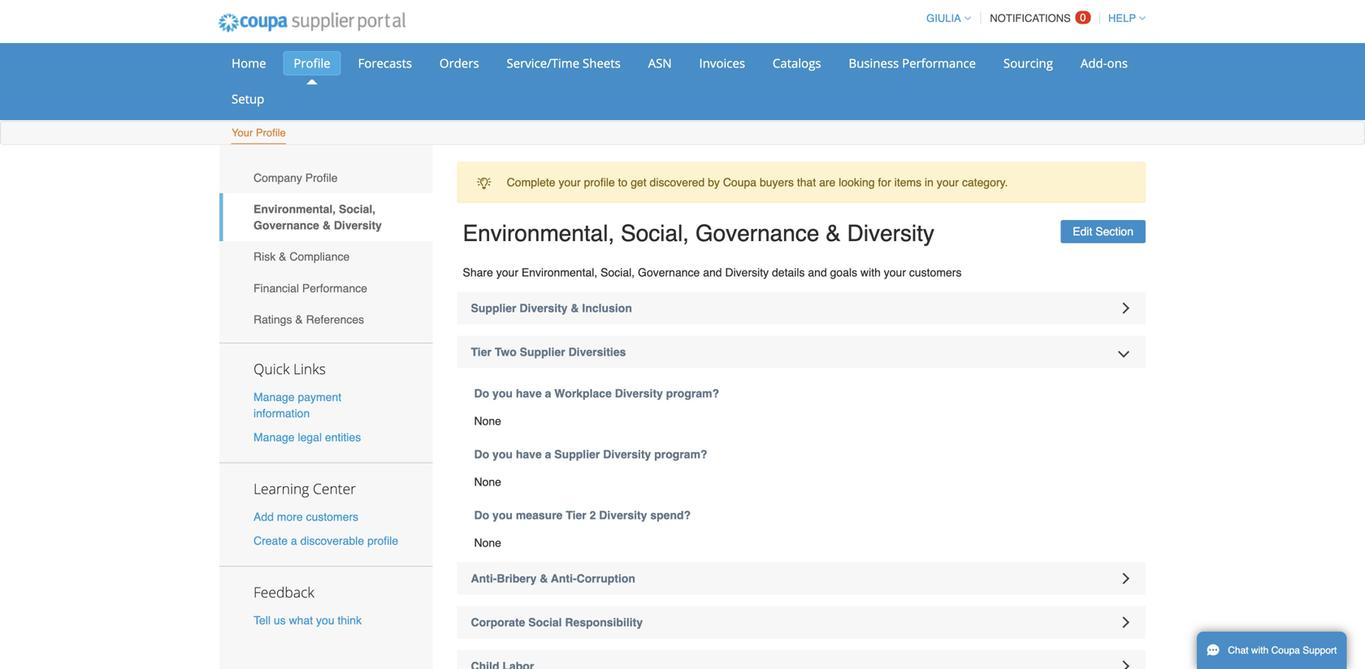 Task type: describe. For each thing, give the bounding box(es) containing it.
catalogs
[[773, 55, 821, 72]]

compliance
[[290, 250, 350, 263]]

think
[[338, 614, 362, 627]]

3 none from the top
[[474, 537, 502, 550]]

0
[[1081, 11, 1086, 24]]

forecasts
[[358, 55, 412, 72]]

business
[[849, 55, 899, 72]]

to
[[618, 176, 628, 189]]

1 horizontal spatial environmental, social, governance & diversity
[[463, 221, 935, 247]]

add-ons link
[[1070, 51, 1139, 76]]

supplier diversity & inclusion
[[471, 302, 632, 315]]

1 anti- from the left
[[471, 573, 497, 586]]

profile for your profile
[[256, 127, 286, 139]]

discovered
[[650, 176, 705, 189]]

create a discoverable profile
[[254, 535, 398, 548]]

ratings
[[254, 313, 292, 326]]

your right in
[[937, 176, 959, 189]]

edit section link
[[1061, 220, 1146, 243]]

get
[[631, 176, 647, 189]]

1 vertical spatial customers
[[306, 511, 359, 524]]

2
[[590, 509, 596, 522]]

do you measure tier 2 diversity spend?
[[474, 509, 691, 522]]

performance for business performance
[[902, 55, 976, 72]]

supplier inside heading
[[520, 346, 566, 359]]

do for do you measure tier 2 diversity spend?
[[474, 509, 489, 522]]

items
[[895, 176, 922, 189]]

your right goals
[[884, 266, 906, 279]]

giulia link
[[919, 12, 971, 24]]

manage for manage legal entities
[[254, 431, 295, 444]]

home link
[[221, 51, 277, 76]]

governance inside environmental, social, governance & diversity
[[254, 219, 319, 232]]

information
[[254, 407, 310, 420]]

share
[[463, 266, 493, 279]]

financial performance link
[[219, 273, 433, 304]]

invoices link
[[689, 51, 756, 76]]

1 horizontal spatial tier
[[566, 509, 587, 522]]

sheets
[[583, 55, 621, 72]]

manage legal entities
[[254, 431, 361, 444]]

add-
[[1081, 55, 1108, 72]]

inclusion
[[582, 302, 632, 315]]

corruption
[[577, 573, 636, 586]]

ons
[[1108, 55, 1128, 72]]

anti-bribery & anti-corruption
[[471, 573, 636, 586]]

navigation containing notifications 0
[[919, 2, 1146, 34]]

ratings & references link
[[219, 304, 433, 336]]

help
[[1109, 12, 1136, 24]]

& inside supplier diversity & inclusion "dropdown button"
[[571, 302, 579, 315]]

service/time sheets link
[[496, 51, 631, 76]]

business performance
[[849, 55, 976, 72]]

supplier diversity & inclusion button
[[457, 292, 1146, 325]]

setup link
[[221, 87, 275, 111]]

tell us what you think
[[254, 614, 362, 627]]

your right complete
[[559, 176, 581, 189]]

environmental, social, governance & diversity link
[[219, 194, 433, 241]]

complete your profile to get discovered by coupa buyers that are looking for items in your category.
[[507, 176, 1008, 189]]

you for do you have a workplace diversity program?
[[493, 387, 513, 400]]

2 vertical spatial supplier
[[555, 448, 600, 461]]

& inside anti-bribery & anti-corruption dropdown button
[[540, 573, 548, 586]]

social, inside "link"
[[339, 203, 376, 216]]

supplier diversity & inclusion heading
[[457, 292, 1146, 325]]

2 vertical spatial a
[[291, 535, 297, 548]]

links
[[293, 360, 326, 379]]

1 and from the left
[[703, 266, 722, 279]]

profile inside alert
[[584, 176, 615, 189]]

manage payment information
[[254, 391, 342, 420]]

company
[[254, 171, 302, 184]]

risk & compliance link
[[219, 241, 433, 273]]

corporate social responsibility
[[471, 617, 643, 630]]

do for do you have a workplace diversity program?
[[474, 387, 489, 400]]

& inside risk & compliance link
[[279, 250, 287, 263]]

anti-bribery & anti-corruption button
[[457, 563, 1146, 595]]

coupa supplier portal image
[[207, 2, 417, 43]]

add more customers
[[254, 511, 359, 524]]

learning
[[254, 480, 309, 499]]

legal
[[298, 431, 322, 444]]

tier two supplier diversities
[[471, 346, 626, 359]]

tier inside "dropdown button"
[[471, 346, 492, 359]]

diversity right workplace
[[615, 387, 663, 400]]

responsibility
[[565, 617, 643, 630]]

sourcing
[[1004, 55, 1053, 72]]

chat
[[1228, 645, 1249, 657]]

coupa inside alert
[[723, 176, 757, 189]]

asn
[[648, 55, 672, 72]]

manage for manage payment information
[[254, 391, 295, 404]]

diversities
[[569, 346, 626, 359]]

do you have a supplier diversity program?
[[474, 448, 708, 461]]

2 vertical spatial social,
[[601, 266, 635, 279]]

discoverable
[[300, 535, 364, 548]]

chat with coupa support button
[[1197, 632, 1347, 670]]

entities
[[325, 431, 361, 444]]

diversity left details
[[725, 266, 769, 279]]

performance for financial performance
[[302, 282, 367, 295]]

tier two supplier diversities button
[[457, 336, 1146, 369]]

service/time sheets
[[507, 55, 621, 72]]

corporate
[[471, 617, 525, 630]]

risk & compliance
[[254, 250, 350, 263]]

support
[[1303, 645, 1337, 657]]

center
[[313, 480, 356, 499]]

share your environmental, social, governance and diversity details and goals with your customers
[[463, 266, 962, 279]]

program? for do you have a workplace diversity program?
[[666, 387, 720, 400]]

risk
[[254, 250, 276, 263]]

help link
[[1101, 12, 1146, 24]]

feedback
[[254, 583, 314, 602]]

in
[[925, 176, 934, 189]]

what
[[289, 614, 313, 627]]

complete
[[507, 176, 556, 189]]



Task type: locate. For each thing, give the bounding box(es) containing it.
diversity down for
[[848, 221, 935, 247]]

details
[[772, 266, 805, 279]]

looking
[[839, 176, 875, 189]]

a for workplace
[[545, 387, 551, 400]]

a up measure
[[545, 448, 551, 461]]

1 vertical spatial tier
[[566, 509, 587, 522]]

that
[[797, 176, 816, 189]]

and left goals
[[808, 266, 827, 279]]

section
[[1096, 225, 1134, 238]]

0 vertical spatial with
[[861, 266, 881, 279]]

giulia
[[927, 12, 961, 24]]

profile for company profile
[[305, 171, 338, 184]]

your
[[232, 127, 253, 139]]

social,
[[339, 203, 376, 216], [621, 221, 689, 247], [601, 266, 635, 279]]

diversity inside environmental, social, governance & diversity
[[334, 219, 382, 232]]

invoices
[[700, 55, 745, 72]]

2 have from the top
[[516, 448, 542, 461]]

us
[[274, 614, 286, 627]]

more
[[277, 511, 303, 524]]

performance
[[902, 55, 976, 72], [302, 282, 367, 295]]

social, down get
[[621, 221, 689, 247]]

0 horizontal spatial anti-
[[471, 573, 497, 586]]

home
[[232, 55, 266, 72]]

social, up inclusion
[[601, 266, 635, 279]]

you for do you have a supplier diversity program?
[[493, 448, 513, 461]]

supplier up do you measure tier 2 diversity spend?
[[555, 448, 600, 461]]

1 vertical spatial supplier
[[520, 346, 566, 359]]

anti- up corporate
[[471, 573, 497, 586]]

1 vertical spatial performance
[[302, 282, 367, 295]]

orders
[[440, 55, 479, 72]]

spend?
[[651, 509, 691, 522]]

supplier inside heading
[[471, 302, 517, 315]]

two
[[495, 346, 517, 359]]

1 none from the top
[[474, 415, 502, 428]]

profile right discoverable
[[367, 535, 398, 548]]

manage legal entities link
[[254, 431, 361, 444]]

0 horizontal spatial profile
[[367, 535, 398, 548]]

&
[[323, 219, 331, 232], [826, 221, 841, 247], [279, 250, 287, 263], [571, 302, 579, 315], [295, 313, 303, 326], [540, 573, 548, 586]]

diversity up risk & compliance link on the left
[[334, 219, 382, 232]]

a
[[545, 387, 551, 400], [545, 448, 551, 461], [291, 535, 297, 548]]

coupa inside button
[[1272, 645, 1301, 657]]

notifications
[[990, 12, 1071, 24]]

quick
[[254, 360, 290, 379]]

do for do you have a supplier diversity program?
[[474, 448, 489, 461]]

0 vertical spatial have
[[516, 387, 542, 400]]

environmental, inside environmental, social, governance & diversity
[[254, 203, 336, 216]]

1 vertical spatial profile
[[256, 127, 286, 139]]

with inside chat with coupa support button
[[1252, 645, 1269, 657]]

tier two supplier diversities heading
[[457, 336, 1146, 369]]

bribery
[[497, 573, 537, 586]]

0 horizontal spatial and
[[703, 266, 722, 279]]

tell
[[254, 614, 271, 627]]

anti- up corporate social responsibility
[[551, 573, 577, 586]]

anti-bribery & anti-corruption heading
[[457, 563, 1146, 595]]

catalogs link
[[762, 51, 832, 76]]

2 vertical spatial environmental,
[[522, 266, 598, 279]]

profile right the "your"
[[256, 127, 286, 139]]

orders link
[[429, 51, 490, 76]]

1 vertical spatial social,
[[621, 221, 689, 247]]

edit section
[[1073, 225, 1134, 238]]

payment
[[298, 391, 342, 404]]

edit
[[1073, 225, 1093, 238]]

environmental, social, governance & diversity up compliance
[[254, 203, 382, 232]]

environmental, down company profile
[[254, 203, 336, 216]]

profile inside 'link'
[[294, 55, 331, 72]]

& up risk & compliance link on the left
[[323, 219, 331, 232]]

coupa right by
[[723, 176, 757, 189]]

asn link
[[638, 51, 683, 76]]

and left details
[[703, 266, 722, 279]]

with
[[861, 266, 881, 279], [1252, 645, 1269, 657]]

manage
[[254, 391, 295, 404], [254, 431, 295, 444]]

forecasts link
[[348, 51, 423, 76]]

with right goals
[[861, 266, 881, 279]]

manage payment information link
[[254, 391, 342, 420]]

a right create
[[291, 535, 297, 548]]

0 vertical spatial performance
[[902, 55, 976, 72]]

environmental, social, governance & diversity inside "link"
[[254, 203, 382, 232]]

& inside environmental, social, governance & diversity
[[323, 219, 331, 232]]

manage up information
[[254, 391, 295, 404]]

sourcing link
[[993, 51, 1064, 76]]

performance up references in the top of the page
[[302, 282, 367, 295]]

you for do you measure tier 2 diversity spend?
[[493, 509, 513, 522]]

profile up environmental, social, governance & diversity "link" at the top left
[[305, 171, 338, 184]]

1 horizontal spatial coupa
[[1272, 645, 1301, 657]]

supplier right two
[[520, 346, 566, 359]]

1 horizontal spatial profile
[[584, 176, 615, 189]]

references
[[306, 313, 364, 326]]

0 vertical spatial supplier
[[471, 302, 517, 315]]

business performance link
[[838, 51, 987, 76]]

tier left 2 on the left of the page
[[566, 509, 587, 522]]

0 horizontal spatial tier
[[471, 346, 492, 359]]

by
[[708, 176, 720, 189]]

company profile
[[254, 171, 338, 184]]

chat with coupa support
[[1228, 645, 1337, 657]]

with right 'chat'
[[1252, 645, 1269, 657]]

social, down company profile link on the top left of page
[[339, 203, 376, 216]]

0 vertical spatial coupa
[[723, 176, 757, 189]]

anti-
[[471, 573, 497, 586], [551, 573, 577, 586]]

profile
[[584, 176, 615, 189], [367, 535, 398, 548]]

1 vertical spatial do
[[474, 448, 489, 461]]

add-ons
[[1081, 55, 1128, 72]]

environmental, down complete
[[463, 221, 615, 247]]

0 horizontal spatial coupa
[[723, 176, 757, 189]]

financial
[[254, 282, 299, 295]]

have for workplace
[[516, 387, 542, 400]]

2 do from the top
[[474, 448, 489, 461]]

2 vertical spatial none
[[474, 537, 502, 550]]

3 do from the top
[[474, 509, 489, 522]]

have for supplier
[[516, 448, 542, 461]]

2 manage from the top
[[254, 431, 295, 444]]

a for supplier
[[545, 448, 551, 461]]

diversity inside "dropdown button"
[[520, 302, 568, 315]]

0 vertical spatial do
[[474, 387, 489, 400]]

0 horizontal spatial with
[[861, 266, 881, 279]]

have down the tier two supplier diversities
[[516, 387, 542, 400]]

2 anti- from the left
[[551, 573, 577, 586]]

1 vertical spatial manage
[[254, 431, 295, 444]]

1 horizontal spatial performance
[[902, 55, 976, 72]]

corporate social responsibility button
[[457, 607, 1146, 639]]

1 vertical spatial have
[[516, 448, 542, 461]]

a left workplace
[[545, 387, 551, 400]]

complete your profile to get discovered by coupa buyers that are looking for items in your category. alert
[[457, 162, 1146, 203]]

environmental, social, governance & diversity
[[254, 203, 382, 232], [463, 221, 935, 247]]

1 vertical spatial environmental,
[[463, 221, 615, 247]]

0 horizontal spatial performance
[[302, 282, 367, 295]]

2 and from the left
[[808, 266, 827, 279]]

supplier down share
[[471, 302, 517, 315]]

do
[[474, 387, 489, 400], [474, 448, 489, 461], [474, 509, 489, 522]]

2 none from the top
[[474, 476, 502, 489]]

add
[[254, 511, 274, 524]]

notifications 0
[[990, 11, 1086, 24]]

0 horizontal spatial environmental, social, governance & diversity
[[254, 203, 382, 232]]

1 horizontal spatial anti-
[[551, 573, 577, 586]]

1 vertical spatial none
[[474, 476, 502, 489]]

profile left to
[[584, 176, 615, 189]]

0 vertical spatial profile
[[584, 176, 615, 189]]

your profile
[[232, 127, 286, 139]]

you inside button
[[316, 614, 335, 627]]

coupa
[[723, 176, 757, 189], [1272, 645, 1301, 657]]

& right ratings
[[295, 313, 303, 326]]

environmental, social, governance & diversity up share your environmental, social, governance and diversity details and goals with your customers
[[463, 221, 935, 247]]

1 horizontal spatial with
[[1252, 645, 1269, 657]]

heading
[[457, 651, 1146, 670]]

category.
[[962, 176, 1008, 189]]

1 vertical spatial a
[[545, 448, 551, 461]]

diversity
[[334, 219, 382, 232], [848, 221, 935, 247], [725, 266, 769, 279], [520, 302, 568, 315], [615, 387, 663, 400], [603, 448, 651, 461], [599, 509, 647, 522]]

manage down information
[[254, 431, 295, 444]]

profile link
[[283, 51, 341, 76]]

diversity up the tier two supplier diversities
[[520, 302, 568, 315]]

2 vertical spatial profile
[[305, 171, 338, 184]]

create
[[254, 535, 288, 548]]

for
[[878, 176, 892, 189]]

have up measure
[[516, 448, 542, 461]]

2 vertical spatial do
[[474, 509, 489, 522]]

0 vertical spatial manage
[[254, 391, 295, 404]]

& right risk in the top left of the page
[[279, 250, 287, 263]]

1 horizontal spatial customers
[[910, 266, 962, 279]]

& right bribery
[[540, 573, 548, 586]]

1 vertical spatial with
[[1252, 645, 1269, 657]]

& left inclusion
[[571, 302, 579, 315]]

0 vertical spatial environmental,
[[254, 203, 336, 216]]

financial performance
[[254, 282, 367, 295]]

0 horizontal spatial customers
[[306, 511, 359, 524]]

performance down giulia
[[902, 55, 976, 72]]

0 vertical spatial profile
[[294, 55, 331, 72]]

diversity right 2 on the left of the page
[[599, 509, 647, 522]]

manage inside manage payment information
[[254, 391, 295, 404]]

profile down coupa supplier portal image
[[294, 55, 331, 72]]

corporate social responsibility heading
[[457, 607, 1146, 639]]

workplace
[[555, 387, 612, 400]]

diversity down do you have a workplace diversity program?
[[603, 448, 651, 461]]

profile
[[294, 55, 331, 72], [256, 127, 286, 139], [305, 171, 338, 184]]

setup
[[232, 91, 264, 107]]

1 vertical spatial profile
[[367, 535, 398, 548]]

1 manage from the top
[[254, 391, 295, 404]]

0 vertical spatial none
[[474, 415, 502, 428]]

your right share
[[496, 266, 519, 279]]

0 vertical spatial customers
[[910, 266, 962, 279]]

1 do from the top
[[474, 387, 489, 400]]

& inside ratings & references link
[[295, 313, 303, 326]]

do you have a workplace diversity program?
[[474, 387, 720, 400]]

tier left two
[[471, 346, 492, 359]]

your profile link
[[231, 123, 287, 144]]

have
[[516, 387, 542, 400], [516, 448, 542, 461]]

1 vertical spatial program?
[[655, 448, 708, 461]]

1 vertical spatial coupa
[[1272, 645, 1301, 657]]

environmental, up supplier diversity & inclusion on the top left of page
[[522, 266, 598, 279]]

customers
[[910, 266, 962, 279], [306, 511, 359, 524]]

navigation
[[919, 2, 1146, 34]]

social
[[529, 617, 562, 630]]

are
[[819, 176, 836, 189]]

1 have from the top
[[516, 387, 542, 400]]

0 vertical spatial social,
[[339, 203, 376, 216]]

0 vertical spatial a
[[545, 387, 551, 400]]

1 horizontal spatial and
[[808, 266, 827, 279]]

program? for do you have a supplier diversity program?
[[655, 448, 708, 461]]

coupa left support
[[1272, 645, 1301, 657]]

& up goals
[[826, 221, 841, 247]]

0 vertical spatial tier
[[471, 346, 492, 359]]

none
[[474, 415, 502, 428], [474, 476, 502, 489], [474, 537, 502, 550]]

0 vertical spatial program?
[[666, 387, 720, 400]]



Task type: vqa. For each thing, say whether or not it's contained in the screenshot.
Forecasts "link"
yes



